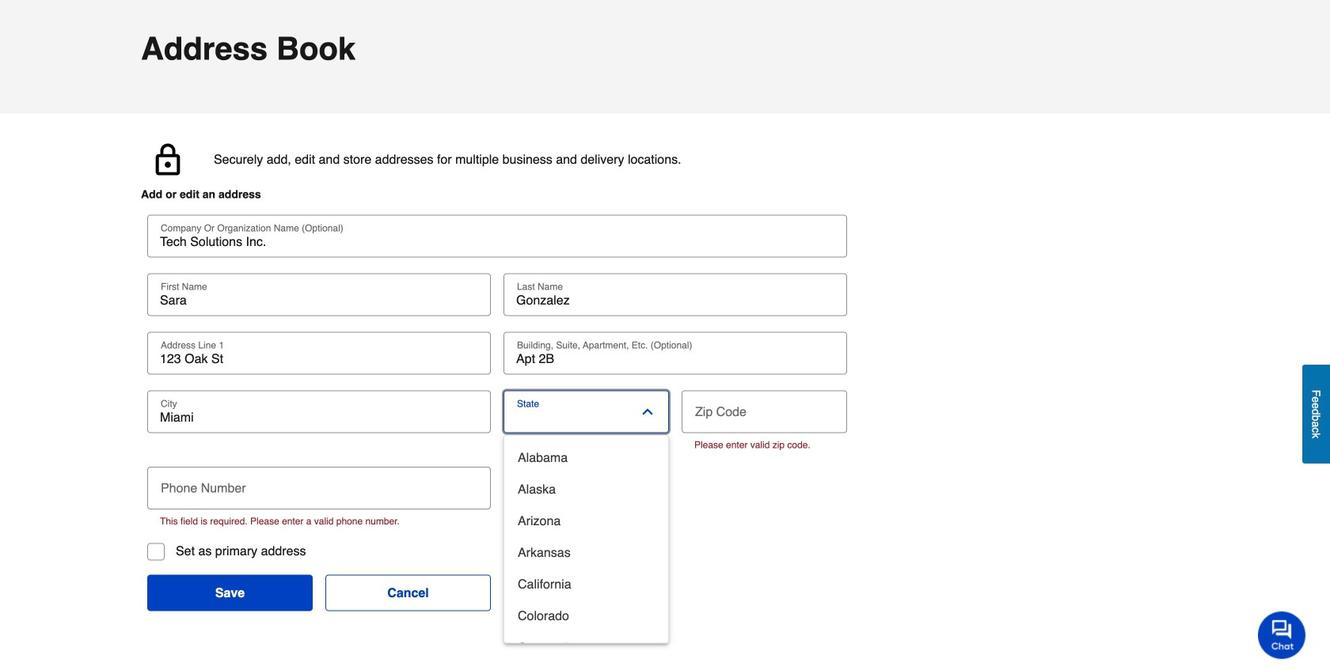 Task type: describe. For each thing, give the bounding box(es) containing it.
companyName text field
[[154, 234, 841, 250]]

postalCode text field
[[688, 391, 841, 426]]

phoneNumber text field
[[154, 467, 485, 502]]

LastName text field
[[510, 293, 841, 308]]

line1 text field
[[154, 351, 485, 367]]

line2 text field
[[510, 351, 841, 367]]



Task type: vqa. For each thing, say whether or not it's contained in the screenshot.
the line2 text box
yes



Task type: locate. For each thing, give the bounding box(es) containing it.
chat invite button image
[[1258, 611, 1306, 660]]

City text field
[[154, 410, 485, 426]]

FirstName text field
[[154, 293, 485, 308]]



